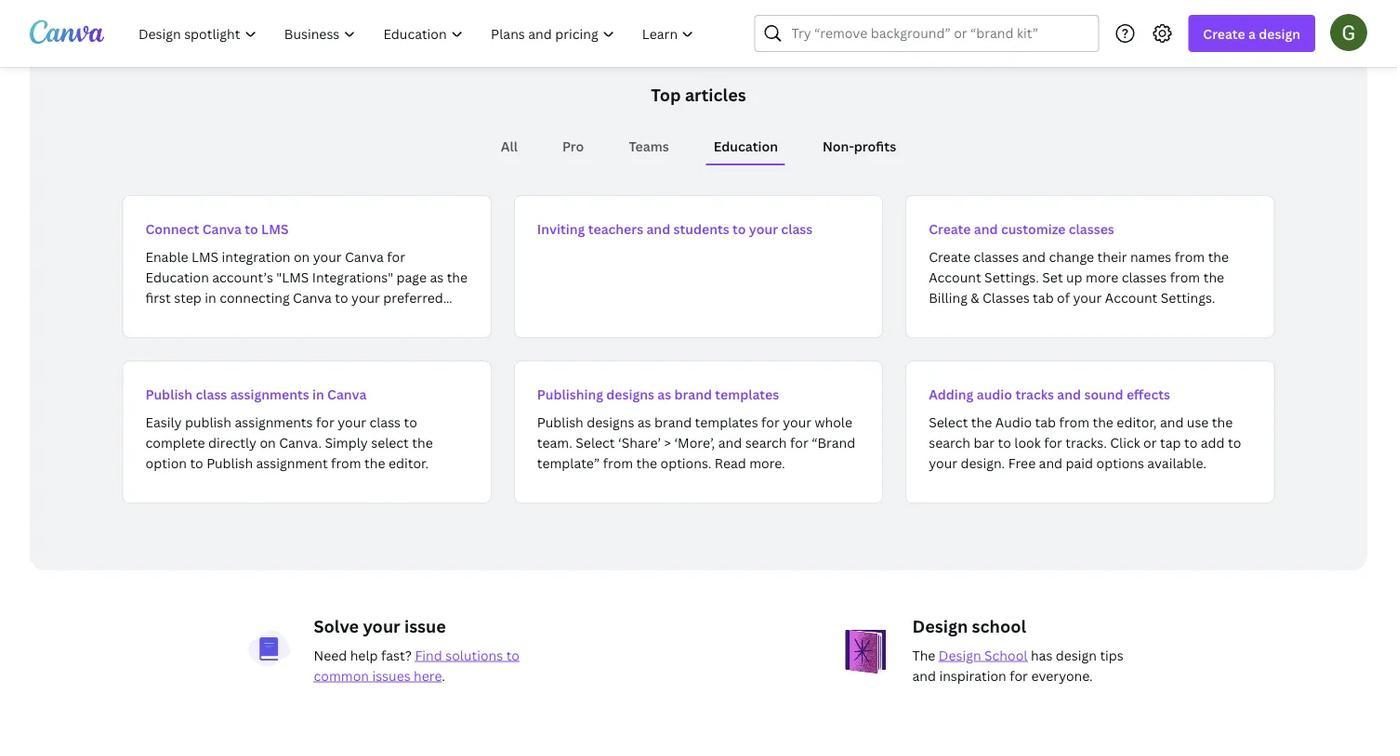 Task type: locate. For each thing, give the bounding box(es) containing it.
design
[[912, 615, 968, 638], [939, 647, 981, 664]]

classes down create and customize classes
[[974, 248, 1019, 265]]

pro
[[562, 137, 584, 155]]

0 horizontal spatial in
[[205, 289, 216, 306]]

0 vertical spatial classes
[[1069, 220, 1114, 238]]

find
[[415, 647, 442, 664]]

1 horizontal spatial select
[[929, 413, 968, 431]]

1 vertical spatial class
[[196, 385, 227, 403]]

0 horizontal spatial settings.
[[985, 268, 1039, 286]]

tracks.
[[1066, 434, 1107, 451]]

from down simply
[[331, 454, 361, 472]]

publish inside publish designs as brand templates for your whole team. select 'share' > 'more', and search for "brand template" from the options. read more.
[[537, 413, 584, 431]]

teachers
[[588, 220, 643, 238]]

templates
[[715, 385, 779, 403], [695, 413, 758, 431]]

1 vertical spatial classes
[[974, 248, 1019, 265]]

from inside easily publish assignments for your class to complete directly on canva. simply select the option to publish assignment from the editor.
[[331, 454, 361, 472]]

brand up >
[[654, 413, 692, 431]]

classes
[[983, 289, 1030, 306]]

designs inside publish designs as brand templates for your whole team. select 'share' > 'more', and search for "brand template" from the options. read more.
[[587, 413, 634, 431]]

1 horizontal spatial lms
[[261, 220, 289, 238]]

tab up look
[[1035, 413, 1056, 431]]

here
[[414, 667, 442, 685]]

search inside "select the audio tab from the editor, and use the search bar to look for tracks. click or tap to add to your design. free and paid options available."
[[929, 434, 971, 451]]

'share'
[[618, 434, 661, 451]]

your left design.
[[929, 454, 958, 472]]

footer
[[0, 746, 1397, 747]]

1 horizontal spatial as
[[638, 413, 651, 431]]

publish up team.
[[537, 413, 584, 431]]

0 horizontal spatial design
[[1056, 647, 1097, 664]]

1 vertical spatial on
[[260, 434, 276, 451]]

0 vertical spatial templates
[[715, 385, 779, 403]]

brand up 'more',
[[674, 385, 712, 403]]

team.
[[537, 434, 573, 451]]

1 vertical spatial publish
[[537, 413, 584, 431]]

0 horizontal spatial education
[[145, 268, 209, 286]]

account's
[[212, 268, 273, 286]]

your inside easily publish assignments for your class to complete directly on canva. simply select the option to publish assignment from the editor.
[[338, 413, 366, 431]]

in up canva.
[[312, 385, 324, 403]]

1 horizontal spatial education
[[714, 137, 778, 155]]

use
[[1187, 413, 1209, 431]]

account down more
[[1105, 289, 1158, 306]]

&
[[971, 289, 979, 306]]

for inside enable lms integration on your canva for education account's "lms integrations" page as the first step in connecting canva to your preferred lms.
[[387, 248, 405, 265]]

your left 'whole' at the right bottom of the page
[[783, 413, 812, 431]]

your
[[749, 220, 778, 238], [313, 248, 342, 265], [351, 289, 380, 306], [1073, 289, 1102, 306], [338, 413, 366, 431], [783, 413, 812, 431], [929, 454, 958, 472], [363, 615, 400, 638]]

0 vertical spatial design
[[1259, 25, 1301, 42]]

as inside enable lms integration on your canva for education account's "lms integrations" page as the first step in connecting canva to your preferred lms.
[[430, 268, 444, 286]]

Try "remove background" or "brand kit" search field
[[792, 16, 1087, 51]]

create
[[1203, 25, 1245, 42], [929, 220, 971, 238], [929, 248, 971, 265]]

0 vertical spatial create
[[1203, 25, 1245, 42]]

0 vertical spatial on
[[294, 248, 310, 265]]

account up billing
[[929, 268, 981, 286]]

brand inside publish designs as brand templates for your whole team. select 'share' > 'more', and search for "brand template" from the options. read more.
[[654, 413, 692, 431]]

to up the select
[[404, 413, 417, 431]]

0 vertical spatial class
[[781, 220, 813, 238]]

common
[[314, 667, 369, 685]]

publish up the easily
[[145, 385, 193, 403]]

design up inspiration
[[939, 647, 981, 664]]

search up more. in the right bottom of the page
[[745, 434, 787, 451]]

class inside easily publish assignments for your class to complete directly on canva. simply select the option to publish assignment from the editor.
[[369, 413, 401, 431]]

from inside "select the audio tab from the editor, and use the search bar to look for tracks. click or tap to add to your design. free and paid options available."
[[1059, 413, 1090, 431]]

templates up publish designs as brand templates for your whole team. select 'share' > 'more', and search for "brand template" from the options. read more.
[[715, 385, 779, 403]]

1 vertical spatial brand
[[654, 413, 692, 431]]

1 vertical spatial as
[[658, 385, 671, 403]]

as up >
[[658, 385, 671, 403]]

select up template"
[[576, 434, 615, 451]]

0 vertical spatial brand
[[674, 385, 712, 403]]

design up the the
[[912, 615, 968, 638]]

has design tips and inspiration for everyone.
[[912, 647, 1124, 685]]

tap
[[1160, 434, 1181, 451]]

0 horizontal spatial select
[[576, 434, 615, 451]]

1 horizontal spatial class
[[369, 413, 401, 431]]

for up simply
[[316, 413, 334, 431]]

solve your issue
[[314, 615, 446, 638]]

create for create and customize classes
[[929, 220, 971, 238]]

brand for publishing
[[674, 385, 712, 403]]

need help fast?
[[314, 647, 415, 664]]

0 horizontal spatial search
[[745, 434, 787, 451]]

to right add
[[1228, 434, 1241, 451]]

on up assignment
[[260, 434, 276, 451]]

has
[[1031, 647, 1053, 664]]

1 horizontal spatial settings.
[[1161, 289, 1216, 306]]

design right a at the right top of the page
[[1259, 25, 1301, 42]]

tips
[[1100, 647, 1124, 664]]

0 vertical spatial settings.
[[985, 268, 1039, 286]]

2 horizontal spatial classes
[[1122, 268, 1167, 286]]

tab left "of"
[[1033, 289, 1054, 306]]

and right tracks
[[1057, 385, 1081, 403]]

0 vertical spatial education
[[714, 137, 778, 155]]

>
[[664, 434, 671, 451]]

search left bar
[[929, 434, 971, 451]]

0 horizontal spatial account
[[929, 268, 981, 286]]

top
[[651, 83, 681, 106]]

assignments down publish class assignments in canva
[[235, 413, 313, 431]]

from down 'share'
[[603, 454, 633, 472]]

lms up integration
[[261, 220, 289, 238]]

design.
[[961, 454, 1005, 472]]

1 horizontal spatial publish
[[207, 454, 253, 472]]

designs for publish
[[587, 413, 634, 431]]

0 vertical spatial as
[[430, 268, 444, 286]]

teams
[[629, 137, 669, 155]]

2 search from the left
[[929, 434, 971, 451]]

publish
[[145, 385, 193, 403], [537, 413, 584, 431], [207, 454, 253, 472]]

a
[[1249, 25, 1256, 42]]

your right 'students'
[[749, 220, 778, 238]]

1 vertical spatial create
[[929, 220, 971, 238]]

for right look
[[1044, 434, 1062, 451]]

as right "page"
[[430, 268, 444, 286]]

find solutions to common issues here link
[[314, 647, 520, 685]]

select down adding
[[929, 413, 968, 431]]

and up set
[[1022, 248, 1046, 265]]

templates up 'more',
[[695, 413, 758, 431]]

complete
[[145, 434, 205, 451]]

effects
[[1127, 385, 1170, 403]]

2 vertical spatial publish
[[207, 454, 253, 472]]

to
[[245, 220, 258, 238], [733, 220, 746, 238], [335, 289, 348, 306], [404, 413, 417, 431], [998, 434, 1011, 451], [1184, 434, 1198, 451], [1228, 434, 1241, 451], [190, 454, 203, 472], [506, 647, 520, 664]]

to down integrations"
[[335, 289, 348, 306]]

simply
[[325, 434, 368, 451]]

the
[[1208, 248, 1229, 265], [447, 268, 468, 286], [1204, 268, 1224, 286], [971, 413, 992, 431], [1093, 413, 1114, 431], [1212, 413, 1233, 431], [412, 434, 433, 451], [364, 454, 385, 472], [636, 454, 657, 472]]

brand
[[674, 385, 712, 403], [654, 413, 692, 431]]

classes down names
[[1122, 268, 1167, 286]]

free
[[1008, 454, 1036, 472]]

non-profits
[[823, 137, 896, 155]]

preferred
[[383, 289, 443, 306]]

settings. down names
[[1161, 289, 1216, 306]]

lms inside enable lms integration on your canva for education account's "lms integrations" page as the first step in connecting canva to your preferred lms.
[[191, 248, 219, 265]]

and down the the
[[912, 667, 936, 685]]

create inside create classes and change their names from the account settings. set up more classes from the billing & classes tab of your account settings.
[[929, 248, 971, 265]]

for up "page"
[[387, 248, 405, 265]]

1 vertical spatial templates
[[695, 413, 758, 431]]

as
[[430, 268, 444, 286], [658, 385, 671, 403], [638, 413, 651, 431]]

1 vertical spatial education
[[145, 268, 209, 286]]

your inside publish designs as brand templates for your whole team. select 'share' > 'more', and search for "brand template" from the options. read more.
[[783, 413, 812, 431]]

from up tracks.
[[1059, 413, 1090, 431]]

1 vertical spatial design
[[1056, 647, 1097, 664]]

1 vertical spatial select
[[576, 434, 615, 451]]

for inside easily publish assignments for your class to complete directly on canva. simply select the option to publish assignment from the editor.
[[316, 413, 334, 431]]

2 vertical spatial class
[[369, 413, 401, 431]]

1 vertical spatial assignments
[[235, 413, 313, 431]]

1 horizontal spatial design
[[1259, 25, 1301, 42]]

1 horizontal spatial on
[[294, 248, 310, 265]]

designs for publishing
[[606, 385, 654, 403]]

templates inside publish designs as brand templates for your whole team. select 'share' > 'more', and search for "brand template" from the options. read more.
[[695, 413, 758, 431]]

publish down directly
[[207, 454, 253, 472]]

design up everyone.
[[1056, 647, 1097, 664]]

as inside publish designs as brand templates for your whole team. select 'share' > 'more', and search for "brand template" from the options. read more.
[[638, 413, 651, 431]]

1 horizontal spatial search
[[929, 434, 971, 451]]

0 vertical spatial design
[[912, 615, 968, 638]]

search inside publish designs as brand templates for your whole team. select 'share' > 'more', and search for "brand template" from the options. read more.
[[745, 434, 787, 451]]

select inside publish designs as brand templates for your whole team. select 'share' > 'more', and search for "brand template" from the options. read more.
[[576, 434, 615, 451]]

0 vertical spatial assignments
[[230, 385, 309, 403]]

2 vertical spatial as
[[638, 413, 651, 431]]

your inside "select the audio tab from the editor, and use the search bar to look for tracks. click or tap to add to your design. free and paid options available."
[[929, 454, 958, 472]]

fast?
[[381, 647, 412, 664]]

to down complete
[[190, 454, 203, 472]]

0 vertical spatial publish
[[145, 385, 193, 403]]

your right "of"
[[1073, 289, 1102, 306]]

1 horizontal spatial account
[[1105, 289, 1158, 306]]

2 horizontal spatial publish
[[537, 413, 584, 431]]

publish inside easily publish assignments for your class to complete directly on canva. simply select the option to publish assignment from the editor.
[[207, 454, 253, 472]]

create classes and change their names from the account settings. set up more classes from the billing & classes tab of your account settings.
[[929, 248, 1229, 306]]

0 horizontal spatial publish
[[145, 385, 193, 403]]

design school
[[912, 615, 1026, 638]]

search
[[745, 434, 787, 451], [929, 434, 971, 451]]

1 vertical spatial tab
[[1035, 413, 1056, 431]]

education down articles
[[714, 137, 778, 155]]

tracks
[[1016, 385, 1054, 403]]

the
[[912, 647, 936, 664]]

0 vertical spatial select
[[929, 413, 968, 431]]

education button
[[706, 128, 786, 164]]

canva down "lms
[[293, 289, 332, 306]]

change
[[1049, 248, 1094, 265]]

classes up change
[[1069, 220, 1114, 238]]

1 vertical spatial lms
[[191, 248, 219, 265]]

2 vertical spatial create
[[929, 248, 971, 265]]

create for create classes and change their names from the account settings. set up more classes from the billing & classes tab of your account settings.
[[929, 248, 971, 265]]

1 vertical spatial account
[[1105, 289, 1158, 306]]

class
[[781, 220, 813, 238], [196, 385, 227, 403], [369, 413, 401, 431]]

assignments for in
[[230, 385, 309, 403]]

design school image
[[846, 630, 890, 675]]

more.
[[749, 454, 785, 472]]

select the audio tab from the editor, and use the search bar to look for tracks. click or tap to add to your design. free and paid options available.
[[929, 413, 1241, 472]]

for down school
[[1010, 667, 1028, 685]]

to right bar
[[998, 434, 1011, 451]]

lms down connect canva to lms
[[191, 248, 219, 265]]

publish for publish class assignments in canva
[[145, 385, 193, 403]]

from
[[1175, 248, 1205, 265], [1170, 268, 1200, 286], [1059, 413, 1090, 431], [331, 454, 361, 472], [603, 454, 633, 472]]

to right solutions
[[506, 647, 520, 664]]

0 vertical spatial designs
[[606, 385, 654, 403]]

0 vertical spatial tab
[[1033, 289, 1054, 306]]

1 search from the left
[[745, 434, 787, 451]]

classes
[[1069, 220, 1114, 238], [974, 248, 1019, 265], [1122, 268, 1167, 286]]

education down enable
[[145, 268, 209, 286]]

assignments inside easily publish assignments for your class to complete directly on canva. simply select the option to publish assignment from the editor.
[[235, 413, 313, 431]]

for inside "select the audio tab from the editor, and use the search bar to look for tracks. click or tap to add to your design. free and paid options available."
[[1044, 434, 1062, 451]]

for
[[387, 248, 405, 265], [316, 413, 334, 431], [761, 413, 780, 431], [790, 434, 809, 451], [1044, 434, 1062, 451], [1010, 667, 1028, 685]]

lms
[[261, 220, 289, 238], [191, 248, 219, 265]]

0 horizontal spatial lms
[[191, 248, 219, 265]]

names
[[1130, 248, 1172, 265]]

assignments up easily publish assignments for your class to complete directly on canva. simply select the option to publish assignment from the editor.
[[230, 385, 309, 403]]

customize
[[1001, 220, 1066, 238]]

1 vertical spatial designs
[[587, 413, 634, 431]]

settings. up classes
[[985, 268, 1039, 286]]

design
[[1259, 25, 1301, 42], [1056, 647, 1097, 664]]

in
[[205, 289, 216, 306], [312, 385, 324, 403]]

0 vertical spatial lms
[[261, 220, 289, 238]]

school
[[985, 647, 1028, 664]]

design school link
[[939, 647, 1028, 664]]

0 vertical spatial in
[[205, 289, 216, 306]]

select
[[929, 413, 968, 431], [576, 434, 615, 451]]

0 horizontal spatial on
[[260, 434, 276, 451]]

in right step
[[205, 289, 216, 306]]

as up 'share'
[[638, 413, 651, 431]]

add
[[1201, 434, 1225, 451]]

connecting
[[220, 289, 290, 306]]

students
[[674, 220, 729, 238]]

editor.
[[389, 454, 429, 472]]

solutions
[[445, 647, 503, 664]]

create inside dropdown button
[[1203, 25, 1245, 42]]

designs
[[606, 385, 654, 403], [587, 413, 634, 431]]

1 horizontal spatial in
[[312, 385, 324, 403]]

and up the read
[[718, 434, 742, 451]]

your up simply
[[338, 413, 366, 431]]

0 horizontal spatial as
[[430, 268, 444, 286]]

on up "lms
[[294, 248, 310, 265]]

template"
[[537, 454, 600, 472]]

2 horizontal spatial as
[[658, 385, 671, 403]]

2 horizontal spatial class
[[781, 220, 813, 238]]

all button
[[493, 128, 525, 164]]

templates for publish designs as brand templates for your whole team. select 'share' > 'more', and search for "brand template" from the options. read more.
[[695, 413, 758, 431]]

account
[[929, 268, 981, 286], [1105, 289, 1158, 306]]

or
[[1144, 434, 1157, 451]]



Task type: describe. For each thing, give the bounding box(es) containing it.
publishing designs as brand templates
[[537, 385, 779, 403]]

page
[[397, 268, 427, 286]]

bar
[[974, 434, 995, 451]]

editor,
[[1117, 413, 1157, 431]]

1 vertical spatial design
[[939, 647, 981, 664]]

more
[[1086, 268, 1119, 286]]

to right tap
[[1184, 434, 1198, 451]]

find solutions to common issues here
[[314, 647, 520, 685]]

inviting teachers and students to your class
[[537, 220, 813, 238]]

option
[[145, 454, 187, 472]]

0 vertical spatial account
[[929, 268, 981, 286]]

up
[[1066, 268, 1083, 286]]

enable lms integration on your canva for education account's "lms integrations" page as the first step in connecting canva to your preferred lms.
[[145, 248, 468, 327]]

0 horizontal spatial class
[[196, 385, 227, 403]]

connect
[[145, 220, 199, 238]]

issue
[[404, 615, 446, 638]]

to right 'students'
[[733, 220, 746, 238]]

1 vertical spatial settings.
[[1161, 289, 1216, 306]]

look
[[1014, 434, 1041, 451]]

inviting
[[537, 220, 585, 238]]

profits
[[854, 137, 896, 155]]

as for publish
[[638, 413, 651, 431]]

publish
[[185, 413, 231, 431]]

pro button
[[555, 128, 592, 164]]

your inside create classes and change their names from the account settings. set up more classes from the billing & classes tab of your account settings.
[[1073, 289, 1102, 306]]

and right "free"
[[1039, 454, 1063, 472]]

select inside "select the audio tab from the editor, and use the search bar to look for tracks. click or tap to add to your design. free and paid options available."
[[929, 413, 968, 431]]

assignment
[[256, 454, 328, 472]]

solve your issue image
[[247, 630, 291, 668]]

for inside has design tips and inspiration for everyone.
[[1010, 667, 1028, 685]]

to inside enable lms integration on your canva for education account's "lms integrations" page as the first step in connecting canva to your preferred lms.
[[335, 289, 348, 306]]

as for publishing
[[658, 385, 671, 403]]

'more',
[[674, 434, 715, 451]]

available.
[[1148, 454, 1207, 472]]

canva up simply
[[327, 385, 367, 403]]

the inside enable lms integration on your canva for education account's "lms integrations" page as the first step in connecting canva to your preferred lms.
[[447, 268, 468, 286]]

gary orlando image
[[1330, 14, 1368, 51]]

select
[[371, 434, 409, 451]]

on inside easily publish assignments for your class to complete directly on canva. simply select the option to publish assignment from the editor.
[[260, 434, 276, 451]]

design inside dropdown button
[[1259, 25, 1301, 42]]

all
[[501, 137, 518, 155]]

billing
[[929, 289, 968, 306]]

non-
[[823, 137, 854, 155]]

tab inside create classes and change their names from the account settings. set up more classes from the billing & classes tab of your account settings.
[[1033, 289, 1054, 306]]

create a design
[[1203, 25, 1301, 42]]

top articles
[[651, 83, 746, 106]]

your up integrations"
[[313, 248, 342, 265]]

and inside publish designs as brand templates for your whole team. select 'share' > 'more', and search for "brand template" from the options. read more.
[[718, 434, 742, 451]]

adding audio tracks and sound effects
[[929, 385, 1170, 403]]

canva up integration
[[202, 220, 242, 238]]

and right teachers
[[647, 220, 670, 238]]

non-profits button
[[815, 128, 904, 164]]

to inside find solutions to common issues here
[[506, 647, 520, 664]]

create for create a design
[[1203, 25, 1245, 42]]

for up more. in the right bottom of the page
[[761, 413, 780, 431]]

from inside publish designs as brand templates for your whole team. select 'share' > 'more', and search for "brand template" from the options. read more.
[[603, 454, 633, 472]]

enable
[[145, 248, 188, 265]]

step
[[174, 289, 202, 306]]

their
[[1097, 248, 1127, 265]]

1 vertical spatial in
[[312, 385, 324, 403]]

canva up integrations"
[[345, 248, 384, 265]]

your up fast?
[[363, 615, 400, 638]]

2 vertical spatial classes
[[1122, 268, 1167, 286]]

adding
[[929, 385, 974, 403]]

templates for publishing designs as brand templates
[[715, 385, 779, 403]]

design inside has design tips and inspiration for everyone.
[[1056, 647, 1097, 664]]

and inside has design tips and inspiration for everyone.
[[912, 667, 936, 685]]

and up tap
[[1160, 413, 1184, 431]]

integration
[[222, 248, 290, 265]]

of
[[1057, 289, 1070, 306]]

solve
[[314, 615, 359, 638]]

1 horizontal spatial classes
[[1069, 220, 1114, 238]]

publish for publish designs as brand templates for your whole team. select 'share' > 'more', and search for "brand template" from the options. read more.
[[537, 413, 584, 431]]

easily publish assignments for your class to complete directly on canva. simply select the option to publish assignment from the editor.
[[145, 413, 433, 472]]

education inside enable lms integration on your canva for education account's "lms integrations" page as the first step in connecting canva to your preferred lms.
[[145, 268, 209, 286]]

teams button
[[621, 128, 677, 164]]

top level navigation element
[[126, 15, 710, 52]]

publishing
[[537, 385, 603, 403]]

sound
[[1084, 385, 1124, 403]]

from down names
[[1170, 268, 1200, 286]]

read
[[715, 454, 746, 472]]

audio
[[977, 385, 1012, 403]]

on inside enable lms integration on your canva for education account's "lms integrations" page as the first step in connecting canva to your preferred lms.
[[294, 248, 310, 265]]

from right names
[[1175, 248, 1205, 265]]

0 horizontal spatial classes
[[974, 248, 1019, 265]]

inspiration
[[939, 667, 1007, 685]]

canva.
[[279, 434, 322, 451]]

and left customize
[[974, 220, 998, 238]]

publish designs as brand templates for your whole team. select 'share' > 'more', and search for "brand template" from the options. read more.
[[537, 413, 855, 472]]

connect canva to lms
[[145, 220, 289, 238]]

tab inside "select the audio tab from the editor, and use the search bar to look for tracks. click or tap to add to your design. free and paid options available."
[[1035, 413, 1056, 431]]

paid
[[1066, 454, 1093, 472]]

assignments for for
[[235, 413, 313, 431]]

education inside 'button'
[[714, 137, 778, 155]]

easily
[[145, 413, 182, 431]]

need
[[314, 647, 347, 664]]

click
[[1110, 434, 1140, 451]]

lms.
[[145, 309, 176, 327]]

"lms
[[276, 268, 309, 286]]

for left "brand
[[790, 434, 809, 451]]

inviting teachers and students to your class link
[[514, 195, 883, 338]]

set
[[1042, 268, 1063, 286]]

the design school
[[912, 647, 1028, 664]]

"brand
[[812, 434, 855, 451]]

brand for publish
[[654, 413, 692, 431]]

publish class assignments in canva
[[145, 385, 367, 403]]

articles
[[685, 83, 746, 106]]

and inside create classes and change their names from the account settings. set up more classes from the billing & classes tab of your account settings.
[[1022, 248, 1046, 265]]

help
[[350, 647, 378, 664]]

to up integration
[[245, 220, 258, 238]]

options.
[[660, 454, 712, 472]]

options
[[1097, 454, 1144, 472]]

your down integrations"
[[351, 289, 380, 306]]

the inside publish designs as brand templates for your whole team. select 'share' > 'more', and search for "brand template" from the options. read more.
[[636, 454, 657, 472]]

in inside enable lms integration on your canva for education account's "lms integrations" page as the first step in connecting canva to your preferred lms.
[[205, 289, 216, 306]]



Task type: vqa. For each thing, say whether or not it's contained in the screenshot.
THE FACEBOOK COVER Link
no



